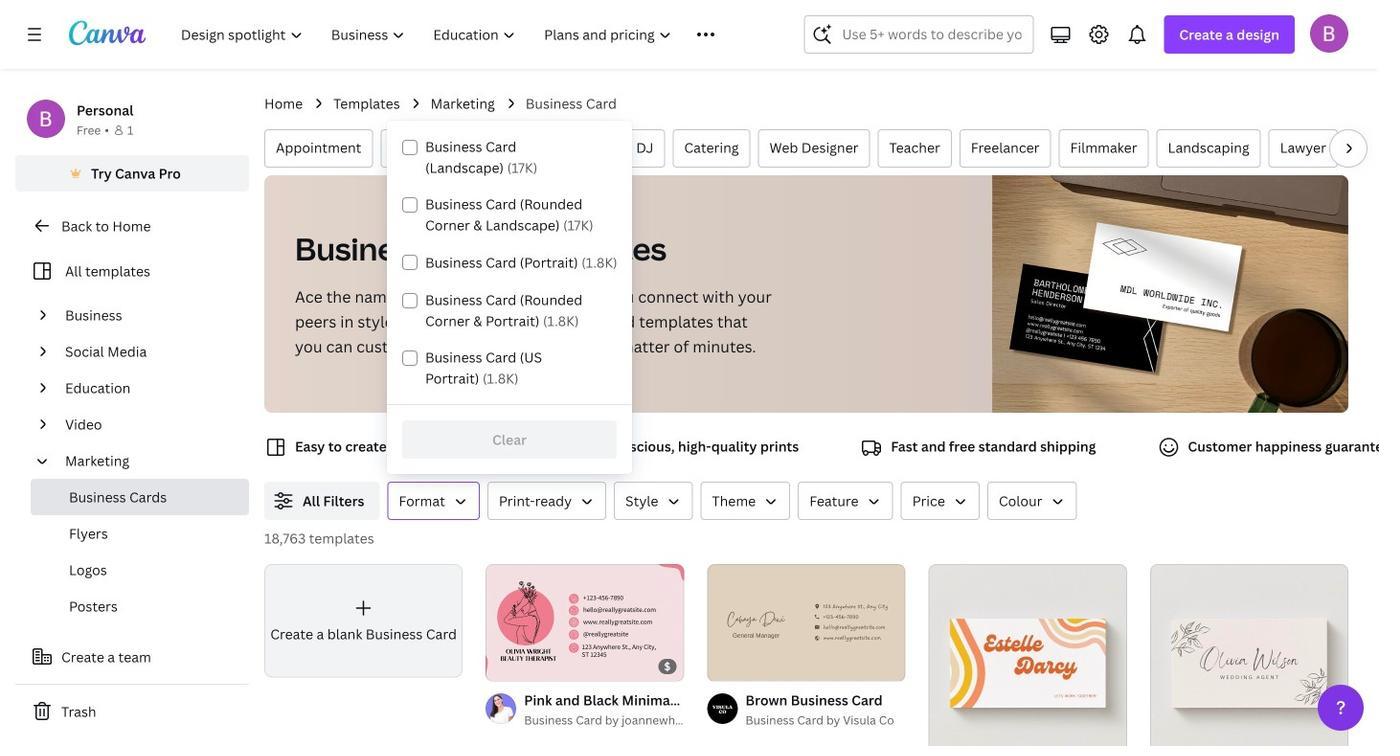 Task type: vqa. For each thing, say whether or not it's contained in the screenshot.
Bob Builder 'image'
yes



Task type: describe. For each thing, give the bounding box(es) containing it.
Search search field
[[843, 16, 1022, 53]]

brown  business card image
[[708, 565, 906, 681]]

bob builder image
[[1311, 14, 1349, 52]]

create a blank business card element
[[264, 564, 463, 678]]



Task type: locate. For each thing, give the bounding box(es) containing it.
white retro business card image
[[929, 564, 1128, 746]]

top level navigation element
[[169, 15, 758, 54], [169, 15, 758, 54]]

None search field
[[804, 15, 1034, 54]]

pink aesthetic handwritten wedding agent business card image
[[1151, 564, 1349, 746]]

pink and black minimal personalised business card image
[[486, 565, 685, 681]]



